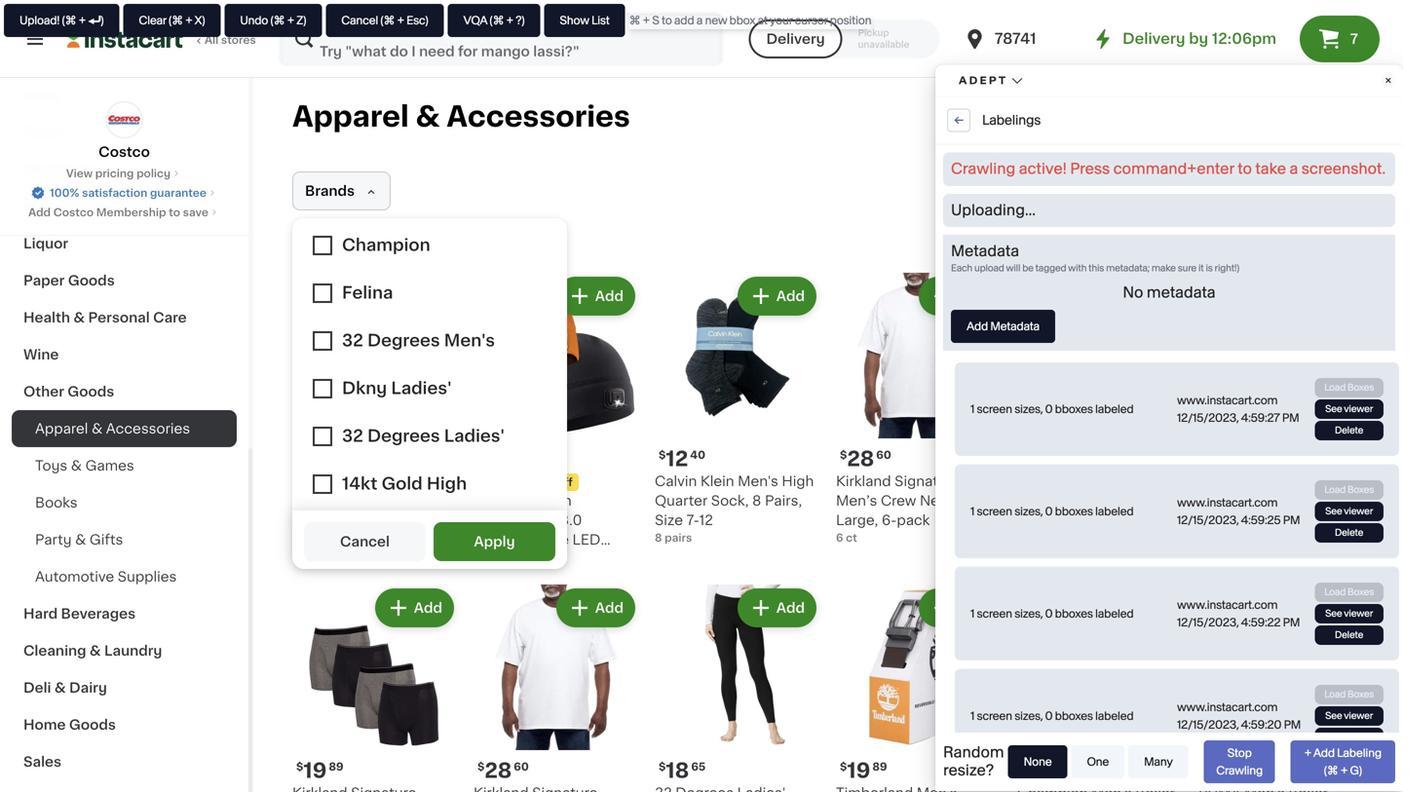 Task type: vqa. For each thing, say whether or not it's contained in the screenshot.
second '$ 0 25 EACH (EST.)' from the bottom of the main content containing 0
no



Task type: describe. For each thing, give the bounding box(es) containing it.
all stores
[[205, 35, 256, 45]]

supplies
[[118, 570, 177, 584]]

sales
[[23, 755, 61, 769]]

save
[[183, 207, 208, 218]]

boxer for large,
[[1243, 494, 1282, 508]]

6-
[[882, 513, 897, 527]]

floral link
[[12, 114, 237, 151]]

$ inside $ 19 27
[[1202, 761, 1210, 772]]

home goods
[[23, 718, 116, 732]]

65
[[691, 761, 706, 772]]

$ 12 40
[[659, 449, 705, 469]]

$ 20 51
[[1021, 760, 1070, 781]]

100% satisfaction guarantee
[[50, 188, 206, 198]]

kirkland for kirkland signature men's boxer brief, medium, 4-pack
[[1017, 475, 1072, 488]]

books link
[[12, 484, 237, 521]]

delivery by 12:06pm link
[[1091, 27, 1276, 51]]

baby link
[[12, 77, 237, 114]]

off
[[557, 477, 573, 488]]

51
[[1058, 761, 1070, 772]]

brief, for kirkland signature men's boxer brief, large, 4-pack
[[1286, 494, 1321, 508]]

stock for 19
[[1264, 552, 1295, 563]]

1 vertical spatial 60
[[514, 761, 529, 772]]

product group containing 20
[[1017, 585, 1183, 792]]

instacart logo image
[[66, 27, 183, 51]]

sock, inside kirkland signature men's athletic sock, 8- pair, white 8 ct
[[394, 494, 431, 508]]

27
[[1235, 761, 1248, 772]]

1 horizontal spatial 8
[[655, 532, 662, 543]]

0 vertical spatial 28
[[847, 449, 874, 469]]

pricing
[[95, 168, 134, 179]]

apparel & accessories link
[[12, 410, 237, 447]]

toys & games link
[[12, 447, 237, 484]]

automotive supplies link
[[12, 558, 237, 595]]

0 horizontal spatial 16
[[303, 449, 326, 469]]

other goods
[[23, 385, 114, 399]]

large, inside kirkland signature men's boxer brief, large, 4-pack
[[1198, 513, 1241, 527]]

view pricing policy
[[66, 168, 171, 179]]

pair,
[[292, 513, 321, 527]]

kirkland for kirkland signature men's crew neck tee, large, 6-pack 6 ct
[[836, 475, 891, 488]]

home goods link
[[12, 706, 237, 743]]

medium,
[[1017, 513, 1077, 527]]

goods for paper goods
[[68, 274, 115, 287]]

delivery by 12:06pm
[[1123, 32, 1276, 46]]

men's for large,
[[1198, 494, 1239, 508]]

health & personal care link
[[12, 299, 237, 336]]

policy
[[136, 168, 171, 179]]

panther
[[474, 494, 527, 508]]

signature for large,
[[1257, 475, 1323, 488]]

12 inside calvin klein men's high quarter sock, 8 pairs, size 7-12 8 pairs
[[699, 513, 713, 527]]

party & gifts link
[[12, 521, 237, 558]]

delivery for delivery
[[766, 32, 825, 46]]

liquor link
[[12, 225, 237, 262]]

panther vision powercap 3.0 rechargeable led lighted beanie, 2-pack
[[474, 494, 631, 566]]

ct inside kirkland signature men's athletic sock, 8- pair, white 8 ct
[[302, 532, 314, 543]]

buy
[[479, 477, 501, 488]]

many in stock for 19
[[1218, 552, 1295, 563]]

vision
[[530, 494, 572, 508]]

6
[[836, 532, 843, 543]]

3.0
[[560, 513, 582, 527]]

beanie,
[[529, 552, 580, 566]]

men's for pair,
[[292, 494, 334, 508]]

paper
[[23, 274, 65, 287]]

cleaning
[[23, 644, 86, 658]]

& for cleaning & laundry 'link'
[[90, 644, 101, 658]]

kirkland signature men's athletic sock, 8- pair, white 8 ct
[[292, 475, 450, 543]]

7-
[[686, 513, 699, 527]]

floral
[[23, 126, 62, 139]]

pack inside kirkland signature men's boxer brief, medium, 4-pack
[[1096, 513, 1129, 527]]

service type group
[[749, 19, 940, 58]]

toys & games
[[35, 459, 134, 473]]

add costco membership to save link
[[28, 205, 220, 220]]

many for 16
[[312, 552, 343, 563]]

0 vertical spatial costco
[[99, 145, 150, 159]]

crew
[[881, 494, 916, 508]]

in for 19
[[1251, 552, 1261, 563]]

& for "deli & dairy" link at the left bottom of page
[[54, 681, 66, 695]]

guarantee
[[150, 188, 206, 198]]

view pricing policy link
[[66, 166, 182, 181]]

other
[[23, 385, 64, 399]]

calvin
[[655, 475, 697, 488]]

8 inside kirkland signature men's athletic sock, 8- pair, white 8 ct
[[292, 532, 300, 543]]

goods for other goods
[[68, 385, 114, 399]]

2 horizontal spatial 8
[[752, 494, 761, 508]]

brands button
[[292, 171, 391, 210]]

2
[[474, 552, 480, 563]]

apply button
[[434, 522, 555, 561]]

paper goods
[[23, 274, 115, 287]]

Search field
[[281, 14, 722, 64]]

neck
[[920, 494, 955, 508]]

$34.87 element
[[474, 446, 639, 472]]

12:06pm
[[1212, 32, 1276, 46]]

membership
[[96, 207, 166, 218]]

product group containing 18
[[655, 585, 820, 792]]

1,
[[504, 477, 511, 488]]

liquor
[[23, 237, 68, 250]]

large, inside kirkland signature men's crew neck tee, large, 6-pack 6 ct
[[836, 513, 878, 527]]

16 inside 16 16
[[328, 450, 340, 460]]

product group containing add
[[474, 273, 639, 566]]

1 horizontal spatial $ 28 60
[[840, 449, 891, 469]]

electronics link
[[12, 151, 237, 188]]

$ inside "$ 12 40"
[[659, 450, 666, 460]]

quarter
[[655, 494, 708, 508]]

boxer for medium,
[[1061, 494, 1101, 508]]

18
[[666, 760, 689, 781]]

buy 1, get $10 off
[[479, 477, 573, 488]]

delivery for delivery by 12:06pm
[[1123, 32, 1185, 46]]

stores
[[221, 35, 256, 45]]

7
[[1350, 32, 1358, 46]]

tee,
[[959, 494, 987, 508]]

beer & cider link
[[12, 188, 237, 225]]

sock, inside calvin klein men's high quarter sock, 8 pairs, size 7-12 8 pairs
[[711, 494, 749, 508]]

stock for 16
[[358, 552, 389, 563]]

automotive
[[35, 570, 114, 584]]

4- for medium,
[[1080, 513, 1096, 527]]

cleaning & laundry link
[[12, 632, 237, 669]]

signature for 8-
[[351, 475, 416, 488]]

0 horizontal spatial 12
[[666, 449, 688, 469]]

many in stock for 16
[[312, 552, 389, 563]]

in for 16
[[345, 552, 355, 563]]



Task type: locate. For each thing, give the bounding box(es) containing it.
pack inside kirkland signature men's boxer brief, large, 4-pack
[[1260, 513, 1293, 527]]

0 horizontal spatial many in stock
[[312, 552, 389, 563]]

$10
[[535, 477, 554, 488]]

men's
[[738, 475, 778, 488], [1017, 494, 1058, 508], [1198, 494, 1239, 508]]

& for "party & gifts" link
[[75, 533, 86, 547]]

high
[[782, 475, 814, 488]]

many in stock down kirkland signature men's boxer brief, large, 4-pack
[[1218, 552, 1295, 563]]

2 stock from the left
[[1264, 552, 1295, 563]]

goods up health & personal care at the left top of page
[[68, 274, 115, 287]]

product group containing 12
[[655, 273, 820, 546]]

1 horizontal spatial apparel
[[292, 103, 409, 131]]

0 vertical spatial apparel
[[292, 103, 409, 131]]

stock down cancel
[[358, 552, 389, 563]]

get
[[514, 477, 532, 488]]

ct inside kirkland signature men's crew neck tee, large, 6-pack 6 ct
[[846, 532, 857, 543]]

8 left "pairs"
[[655, 532, 662, 543]]

signature
[[351, 475, 416, 488], [895, 475, 960, 488], [1076, 475, 1141, 488], [1257, 475, 1323, 488]]

& for apparel & accessories link
[[92, 422, 103, 436]]

stock down kirkland signature men's boxer brief, large, 4-pack
[[1264, 552, 1295, 563]]

many in stock down cancel
[[312, 552, 389, 563]]

pack inside "panther vision powercap 3.0 rechargeable led lighted beanie, 2-pack"
[[597, 552, 631, 566]]

size
[[655, 513, 683, 527]]

3 kirkland from the left
[[1017, 475, 1072, 488]]

beer & cider
[[23, 200, 113, 213]]

signature inside kirkland signature men's athletic sock, 8- pair, white 8 ct
[[351, 475, 416, 488]]

0 horizontal spatial $ 28 60
[[477, 760, 529, 781]]

1 horizontal spatial many
[[1218, 552, 1249, 563]]

apparel & accessories up games
[[35, 422, 190, 436]]

1 horizontal spatial men's
[[836, 494, 877, 508]]

other goods link
[[12, 373, 237, 410]]

hard beverages link
[[12, 595, 237, 632]]

cider
[[74, 200, 113, 213]]

2 horizontal spatial ct
[[846, 532, 857, 543]]

2 boxer from the left
[[1243, 494, 1282, 508]]

calvin klein men's high quarter sock, 8 pairs, size 7-12 8 pairs
[[655, 475, 814, 543]]

many down cancel
[[312, 552, 343, 563]]

78741
[[995, 32, 1036, 46]]

0 horizontal spatial large,
[[836, 513, 878, 527]]

by
[[1189, 32, 1208, 46]]

lighted
[[474, 552, 526, 566]]

3 signature from the left
[[1076, 475, 1141, 488]]

in down cancel
[[345, 552, 355, 563]]

0 vertical spatial $ 28 60
[[840, 449, 891, 469]]

1 horizontal spatial large,
[[1198, 513, 1241, 527]]

deli & dairy link
[[12, 669, 237, 706]]

costco link
[[99, 101, 150, 162]]

klein
[[700, 475, 734, 488]]

2 4- from the left
[[1244, 513, 1260, 527]]

1 horizontal spatial ct
[[483, 552, 494, 563]]

ct right 6
[[846, 532, 857, 543]]

deli
[[23, 681, 51, 695]]

many in stock
[[312, 552, 389, 563], [1218, 552, 1295, 563]]

89
[[1054, 450, 1068, 460], [1235, 450, 1250, 460], [329, 761, 344, 772], [872, 761, 887, 772]]

1 horizontal spatial apparel & accessories
[[292, 103, 630, 131]]

home
[[23, 718, 66, 732]]

1 signature from the left
[[351, 475, 416, 488]]

kirkland inside kirkland signature men's boxer brief, large, 4-pack
[[1198, 475, 1254, 488]]

men's up 6
[[836, 494, 877, 508]]

0 vertical spatial 60
[[876, 450, 891, 460]]

4 signature from the left
[[1257, 475, 1323, 488]]

1 horizontal spatial boxer
[[1243, 494, 1282, 508]]

costco logo image
[[106, 101, 143, 138]]

many
[[312, 552, 343, 563], [1218, 552, 1249, 563]]

0 horizontal spatial apparel
[[35, 422, 88, 436]]

0 horizontal spatial 4-
[[1080, 513, 1096, 527]]

cleaning & laundry
[[23, 644, 162, 658]]

1 boxer from the left
[[1061, 494, 1101, 508]]

0 horizontal spatial boxer
[[1061, 494, 1101, 508]]

2 brief, from the left
[[1286, 494, 1321, 508]]

kirkland
[[292, 475, 347, 488], [836, 475, 891, 488], [1017, 475, 1072, 488], [1198, 475, 1254, 488]]

large,
[[836, 513, 878, 527], [1198, 513, 1241, 527]]

brief,
[[1104, 494, 1140, 508], [1286, 494, 1321, 508]]

0 horizontal spatial 28
[[485, 760, 512, 781]]

kirkland for kirkland signature men's athletic sock, 8- pair, white 8 ct
[[292, 475, 347, 488]]

20
[[1028, 760, 1056, 781]]

sales link
[[12, 743, 237, 780]]

100%
[[50, 188, 79, 198]]

1 kirkland from the left
[[292, 475, 347, 488]]

laundry
[[104, 644, 162, 658]]

ct right 2
[[483, 552, 494, 563]]

8-
[[435, 494, 450, 508]]

1 horizontal spatial stock
[[1264, 552, 1295, 563]]

$ 19 27
[[1202, 760, 1248, 781]]

powercap
[[474, 513, 557, 527]]

1 vertical spatial $ 28 60
[[477, 760, 529, 781]]

many in stock inside product group
[[312, 552, 389, 563]]

0 horizontal spatial costco
[[53, 207, 94, 218]]

None search field
[[279, 12, 723, 66]]

goods for home goods
[[69, 718, 116, 732]]

men's inside kirkland signature men's boxer brief, medium, 4-pack
[[1017, 494, 1058, 508]]

12 left "40"
[[666, 449, 688, 469]]

brief, for kirkland signature men's boxer brief, medium, 4-pack
[[1104, 494, 1140, 508]]

0 horizontal spatial many
[[312, 552, 343, 563]]

$ 19 89
[[1021, 449, 1068, 469], [1202, 449, 1250, 469], [296, 760, 344, 781], [840, 760, 887, 781]]

signature inside kirkland signature men's boxer brief, medium, 4-pack
[[1076, 475, 1141, 488]]

4 kirkland from the left
[[1198, 475, 1254, 488]]

pairs,
[[765, 494, 802, 508]]

beverages
[[61, 607, 136, 621]]

brief, inside kirkland signature men's boxer brief, medium, 4-pack
[[1104, 494, 1140, 508]]

2 signature from the left
[[895, 475, 960, 488]]

cancel
[[340, 535, 390, 549]]

kirkland signature men's crew neck tee, large, 6-pack 6 ct
[[836, 475, 987, 543]]

0 horizontal spatial brief,
[[1104, 494, 1140, 508]]

wine
[[23, 348, 59, 361]]

1 vertical spatial apparel
[[35, 422, 88, 436]]

& inside 'link'
[[90, 644, 101, 658]]

0 vertical spatial goods
[[68, 274, 115, 287]]

8 left pairs,
[[752, 494, 761, 508]]

pairs
[[665, 532, 692, 543]]

$ inside $ 18 65
[[659, 761, 666, 772]]

boxer inside kirkland signature men's boxer brief, medium, 4-pack
[[1061, 494, 1101, 508]]

2 many from the left
[[1218, 552, 1249, 563]]

athletic
[[337, 494, 390, 508]]

men's for sock,
[[738, 475, 778, 488]]

men's for large,
[[836, 494, 877, 508]]

2 vertical spatial goods
[[69, 718, 116, 732]]

men's inside kirkland signature men's athletic sock, 8- pair, white 8 ct
[[292, 494, 334, 508]]

28
[[847, 449, 874, 469], [485, 760, 512, 781]]

1 men's from the left
[[292, 494, 334, 508]]

gifts
[[90, 533, 123, 547]]

add costco membership to save
[[28, 207, 208, 218]]

toys
[[35, 459, 67, 473]]

1 stock from the left
[[358, 552, 389, 563]]

goods right other
[[68, 385, 114, 399]]

1 large, from the left
[[836, 513, 878, 527]]

0 horizontal spatial men's
[[292, 494, 334, 508]]

& for health & personal care link
[[73, 311, 85, 324]]

1 vertical spatial costco
[[53, 207, 94, 218]]

signature for medium,
[[1076, 475, 1141, 488]]

kirkland inside kirkland signature men's boxer brief, medium, 4-pack
[[1017, 475, 1072, 488]]

1 many in stock from the left
[[312, 552, 389, 563]]

signature inside kirkland signature men's boxer brief, large, 4-pack
[[1257, 475, 1323, 488]]

1 horizontal spatial 28
[[847, 449, 874, 469]]

view
[[66, 168, 93, 179]]

signature inside kirkland signature men's crew neck tee, large, 6-pack 6 ct
[[895, 475, 960, 488]]

0 horizontal spatial accessories
[[106, 422, 190, 436]]

0 horizontal spatial delivery
[[766, 32, 825, 46]]

product group containing 16
[[292, 273, 458, 569]]

men's up pair,
[[292, 494, 334, 508]]

white
[[325, 513, 364, 527]]

1 many from the left
[[312, 552, 343, 563]]

deli & dairy
[[23, 681, 107, 695]]

1 horizontal spatial sock,
[[711, 494, 749, 508]]

1 horizontal spatial brief,
[[1286, 494, 1321, 508]]

hard
[[23, 607, 58, 621]]

1 horizontal spatial costco
[[99, 145, 150, 159]]

boxer
[[1061, 494, 1101, 508], [1243, 494, 1282, 508]]

0 horizontal spatial ct
[[302, 532, 314, 543]]

8 down pair,
[[292, 532, 300, 543]]

4- inside kirkland signature men's boxer brief, medium, 4-pack
[[1080, 513, 1096, 527]]

1 horizontal spatial accessories
[[446, 103, 630, 131]]

1 vertical spatial accessories
[[106, 422, 190, 436]]

accessories down search field
[[446, 103, 630, 131]]

men's inside calvin klein men's high quarter sock, 8 pairs, size 7-12 8 pairs
[[738, 475, 778, 488]]

kirkland signature men's boxer brief, large, 4-pack
[[1198, 475, 1323, 527]]

60
[[876, 450, 891, 460], [514, 761, 529, 772]]

4-
[[1080, 513, 1096, 527], [1244, 513, 1260, 527]]

1 vertical spatial 28
[[485, 760, 512, 781]]

0 horizontal spatial 60
[[514, 761, 529, 772]]

goods
[[68, 274, 115, 287], [68, 385, 114, 399], [69, 718, 116, 732]]

in
[[345, 552, 355, 563], [1251, 552, 1261, 563]]

1 brief, from the left
[[1104, 494, 1140, 508]]

apparel & accessories down search field
[[292, 103, 630, 131]]

in down kirkland signature men's boxer brief, large, 4-pack
[[1251, 552, 1261, 563]]

1 vertical spatial 12
[[699, 513, 713, 527]]

led
[[572, 533, 601, 547]]

goods down "dairy"
[[69, 718, 116, 732]]

16 up athletic
[[328, 450, 340, 460]]

accessories up 'toys & games' link
[[106, 422, 190, 436]]

electronics
[[23, 163, 103, 176]]

apparel up brands dropdown button
[[292, 103, 409, 131]]

1 horizontal spatial many in stock
[[1218, 552, 1295, 563]]

1 vertical spatial apparel & accessories
[[35, 422, 190, 436]]

40
[[690, 450, 705, 460]]

16 up pair,
[[303, 449, 326, 469]]

100% satisfaction guarantee button
[[30, 181, 218, 201]]

1 horizontal spatial 12
[[699, 513, 713, 527]]

costco down 100%
[[53, 207, 94, 218]]

2 large, from the left
[[1198, 513, 1241, 527]]

books
[[35, 496, 78, 510]]

2 horizontal spatial men's
[[1198, 494, 1239, 508]]

78741 button
[[963, 12, 1080, 66]]

many for 19
[[1218, 552, 1249, 563]]

1 in from the left
[[345, 552, 355, 563]]

0 vertical spatial accessories
[[446, 103, 630, 131]]

pack inside kirkland signature men's crew neck tee, large, 6-pack 6 ct
[[897, 513, 930, 527]]

automotive supplies
[[35, 570, 177, 584]]

men's
[[292, 494, 334, 508], [836, 494, 877, 508]]

all stores link
[[66, 12, 257, 66]]

ct down pair,
[[302, 532, 314, 543]]

kirkland inside kirkland signature men's athletic sock, 8- pair, white 8 ct
[[292, 475, 347, 488]]

7 button
[[1300, 16, 1380, 62]]

2 kirkland from the left
[[836, 475, 891, 488]]

4- for large,
[[1244, 513, 1260, 527]]

satisfaction
[[82, 188, 147, 198]]

many down kirkland signature men's boxer brief, large, 4-pack
[[1218, 552, 1249, 563]]

men's inside kirkland signature men's boxer brief, large, 4-pack
[[1198, 494, 1239, 508]]

costco up view pricing policy link
[[99, 145, 150, 159]]

stock
[[358, 552, 389, 563], [1264, 552, 1295, 563]]

cancel button
[[304, 522, 426, 561]]

2 ct
[[474, 552, 494, 563]]

2 many in stock from the left
[[1218, 552, 1295, 563]]

sock, left 8-
[[394, 494, 431, 508]]

delivery
[[1123, 32, 1185, 46], [766, 32, 825, 46]]

0 vertical spatial 12
[[666, 449, 688, 469]]

0 horizontal spatial 8
[[292, 532, 300, 543]]

men's inside kirkland signature men's crew neck tee, large, 6-pack 6 ct
[[836, 494, 877, 508]]

0 horizontal spatial men's
[[738, 475, 778, 488]]

2 in from the left
[[1251, 552, 1261, 563]]

rechargeable
[[474, 533, 569, 547]]

1 horizontal spatial 16
[[328, 450, 340, 460]]

2 men's from the left
[[836, 494, 877, 508]]

1 horizontal spatial in
[[1251, 552, 1261, 563]]

kirkland inside kirkland signature men's crew neck tee, large, 6-pack 6 ct
[[836, 475, 891, 488]]

health & personal care
[[23, 311, 187, 324]]

add button
[[558, 279, 633, 314], [739, 279, 815, 314], [1102, 279, 1177, 314], [377, 590, 452, 626], [558, 590, 633, 626], [739, 590, 815, 626], [921, 590, 996, 626], [1283, 590, 1358, 626]]

signature for tee,
[[895, 475, 960, 488]]

brief, inside kirkland signature men's boxer brief, large, 4-pack
[[1286, 494, 1321, 508]]

2-
[[583, 552, 597, 566]]

delivery inside button
[[766, 32, 825, 46]]

1 horizontal spatial delivery
[[1123, 32, 1185, 46]]

1 horizontal spatial 60
[[876, 450, 891, 460]]

12 down quarter
[[699, 513, 713, 527]]

personal
[[88, 311, 150, 324]]

apparel down other goods
[[35, 422, 88, 436]]

2 sock, from the left
[[711, 494, 749, 508]]

0 horizontal spatial apparel & accessories
[[35, 422, 190, 436]]

$ inside $ 20 51
[[1021, 761, 1028, 772]]

1 horizontal spatial men's
[[1017, 494, 1058, 508]]

sock, down klein
[[711, 494, 749, 508]]

1 4- from the left
[[1080, 513, 1096, 527]]

1 vertical spatial goods
[[68, 385, 114, 399]]

product group
[[292, 273, 458, 569], [474, 273, 639, 566], [655, 273, 820, 546], [836, 273, 1002, 546], [1017, 273, 1183, 546], [292, 585, 458, 792], [474, 585, 639, 792], [655, 585, 820, 792], [836, 585, 1002, 792], [1017, 585, 1183, 792], [1198, 585, 1364, 792]]

4- inside kirkland signature men's boxer brief, large, 4-pack
[[1244, 513, 1260, 527]]

& for 'toys & games' link
[[71, 459, 82, 473]]

boxer inside kirkland signature men's boxer brief, large, 4-pack
[[1243, 494, 1282, 508]]

kirkland for kirkland signature men's boxer brief, large, 4-pack
[[1198, 475, 1254, 488]]

1 horizontal spatial 4-
[[1244, 513, 1260, 527]]

1 sock, from the left
[[394, 494, 431, 508]]

brands
[[305, 184, 355, 198]]

& for the beer & cider link
[[60, 200, 71, 213]]

0 vertical spatial apparel & accessories
[[292, 103, 630, 131]]

0 horizontal spatial stock
[[358, 552, 389, 563]]

0 horizontal spatial sock,
[[394, 494, 431, 508]]

0 horizontal spatial in
[[345, 552, 355, 563]]

$ 18 65
[[659, 760, 706, 781]]

men's for medium,
[[1017, 494, 1058, 508]]



